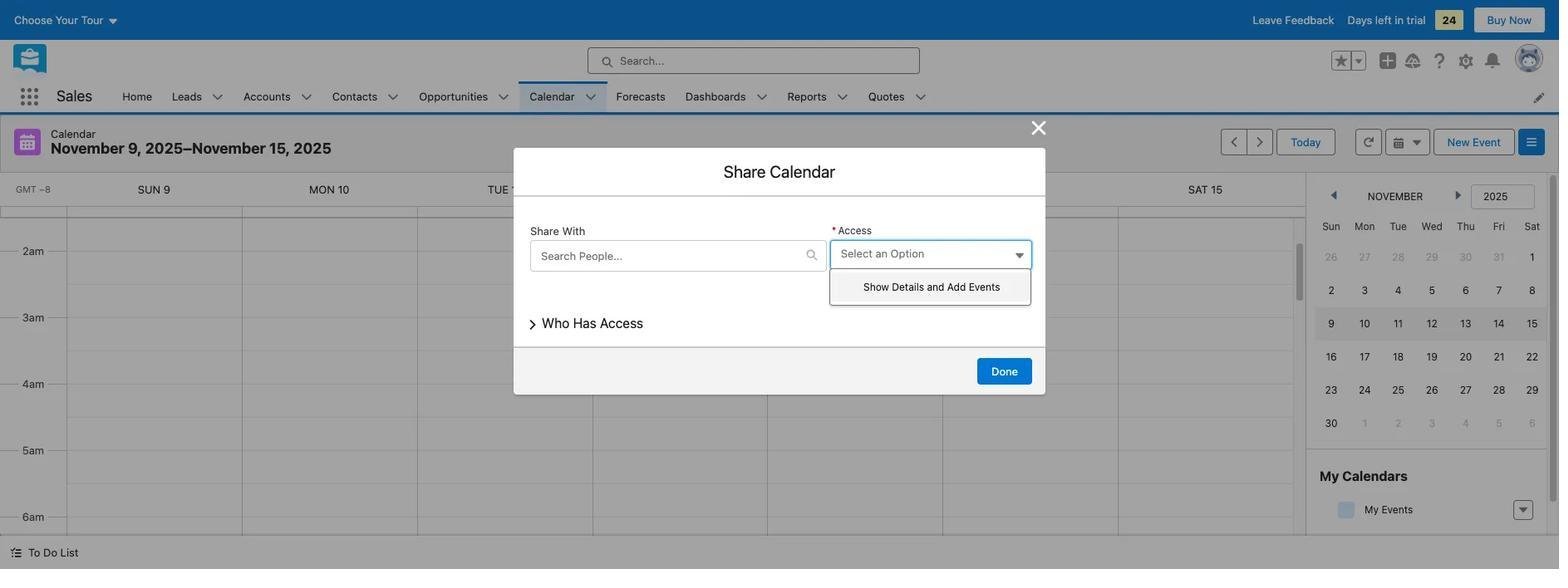 Task type: describe. For each thing, give the bounding box(es) containing it.
19
[[1427, 351, 1438, 363]]

0 horizontal spatial 2
[[1329, 284, 1335, 297]]

accounts link
[[234, 81, 301, 112]]

buy now
[[1488, 13, 1533, 27]]

1 horizontal spatial 4
[[1463, 417, 1470, 430]]

fri for fri
[[1494, 220, 1506, 233]]

15,
[[269, 140, 290, 157]]

sat for sat
[[1525, 220, 1541, 233]]

select
[[841, 247, 873, 260]]

0 horizontal spatial 6
[[1464, 284, 1470, 297]]

25
[[1393, 384, 1405, 397]]

1 horizontal spatial 30
[[1460, 251, 1473, 264]]

has
[[573, 316, 597, 331]]

mon for mon
[[1355, 220, 1376, 233]]

dashboards list item
[[676, 81, 778, 112]]

accounts list item
[[234, 81, 322, 112]]

with
[[563, 225, 586, 238]]

details
[[892, 281, 925, 293]]

0 horizontal spatial 12
[[688, 183, 700, 196]]

sat 15 button
[[1189, 183, 1223, 196]]

1 vertical spatial 24
[[1359, 384, 1372, 397]]

my for my events
[[1365, 504, 1380, 516]]

share with
[[531, 225, 586, 238]]

Access, Select an Option button
[[831, 241, 1033, 270]]

in
[[1396, 13, 1404, 27]]

to
[[28, 546, 40, 560]]

18
[[1394, 351, 1405, 363]]

0 vertical spatial 11
[[512, 183, 522, 196]]

new event
[[1448, 136, 1502, 149]]

wed for wed 12
[[661, 183, 685, 196]]

0 horizontal spatial 13
[[863, 183, 874, 196]]

mon 10
[[309, 183, 350, 196]]

sat for sat 15
[[1189, 183, 1209, 196]]

my calendars
[[1320, 469, 1408, 484]]

hide items image
[[1339, 502, 1355, 519]]

1 vertical spatial 26
[[1427, 384, 1439, 397]]

event
[[1474, 136, 1502, 149]]

2025–november
[[145, 140, 266, 157]]

2 vertical spatial access
[[600, 316, 644, 331]]

share for share calendar
[[724, 162, 766, 181]]

23
[[1326, 384, 1338, 397]]

sales
[[57, 88, 93, 105]]

14 inside grid
[[1494, 318, 1505, 330]]

13 inside grid
[[1461, 318, 1472, 330]]

quotes link
[[859, 81, 915, 112]]

accounts
[[244, 90, 291, 103]]

mon for mon 10
[[309, 183, 335, 196]]

1 horizontal spatial november
[[1369, 190, 1424, 203]]

days left in trial
[[1348, 13, 1426, 27]]

*
[[832, 225, 837, 237]]

an
[[876, 247, 888, 260]]

my for my calendars
[[1320, 469, 1340, 484]]

0 vertical spatial 29
[[1427, 251, 1439, 264]]

4am
[[22, 377, 44, 391]]

2am
[[22, 244, 44, 258]]

16
[[1327, 351, 1338, 363]]

my events
[[1365, 504, 1414, 516]]

done button
[[978, 358, 1033, 385]]

thu 13
[[837, 183, 874, 196]]

list containing home
[[112, 81, 1560, 112]]

fri 14
[[1015, 183, 1046, 196]]

option
[[891, 247, 925, 260]]

6am
[[22, 510, 44, 524]]

grid containing sun
[[1315, 213, 1550, 441]]

home
[[122, 90, 152, 103]]

buy now button
[[1474, 7, 1547, 33]]

17
[[1360, 351, 1371, 363]]

days
[[1348, 13, 1373, 27]]

tue 11 button
[[488, 183, 522, 196]]

wed for wed
[[1422, 220, 1443, 233]]

and
[[928, 281, 945, 293]]

0 horizontal spatial 27
[[1360, 251, 1371, 264]]

select an option
[[841, 247, 925, 260]]

* access
[[832, 225, 872, 237]]

access descriptions link
[[831, 278, 933, 291]]

home link
[[112, 81, 162, 112]]

fri 14 button
[[1015, 183, 1046, 196]]

dashboards link
[[676, 81, 756, 112]]

0 vertical spatial 10
[[338, 183, 350, 196]]

5am
[[22, 444, 44, 457]]

8
[[1530, 284, 1536, 297]]

0 vertical spatial 9
[[164, 183, 170, 196]]

show details and add events
[[864, 281, 1001, 293]]

leave
[[1254, 13, 1283, 27]]

−8
[[39, 184, 51, 195]]

1 horizontal spatial 5
[[1497, 417, 1503, 430]]

sun 9 button
[[138, 183, 170, 196]]

today button
[[1278, 129, 1336, 155]]

today
[[1292, 136, 1322, 149]]

thu 13 button
[[837, 183, 874, 196]]

descriptions
[[870, 278, 933, 291]]

trial
[[1407, 13, 1426, 27]]

contacts link
[[322, 81, 388, 112]]

0 vertical spatial access
[[839, 225, 872, 237]]

november inside 'calendar november 9, 2025–november 15, 2025'
[[51, 140, 125, 157]]

now
[[1510, 13, 1533, 27]]

reports list item
[[778, 81, 859, 112]]

tue 11
[[488, 183, 522, 196]]

tue for tue
[[1391, 220, 1408, 233]]

1 horizontal spatial 2
[[1396, 417, 1402, 430]]

calendars
[[1343, 469, 1408, 484]]

feedback
[[1286, 13, 1335, 27]]

1 horizontal spatial 3
[[1430, 417, 1436, 430]]

1 vertical spatial access
[[831, 278, 867, 291]]

opportunities
[[419, 90, 488, 103]]

leave feedback
[[1254, 13, 1335, 27]]

opportunities list item
[[409, 81, 520, 112]]

1 vertical spatial 28
[[1494, 384, 1506, 397]]



Task type: vqa. For each thing, say whether or not it's contained in the screenshot.


Task type: locate. For each thing, give the bounding box(es) containing it.
29 left 31
[[1427, 251, 1439, 264]]

tue
[[488, 183, 509, 196], [1391, 220, 1408, 233]]

24 right trial
[[1443, 13, 1457, 27]]

6 down 22
[[1530, 417, 1536, 430]]

sun
[[138, 183, 161, 196], [1323, 220, 1341, 233]]

1 vertical spatial group
[[1222, 129, 1274, 155]]

1 vertical spatial events
[[1382, 504, 1414, 516]]

1 vertical spatial 9
[[1329, 318, 1335, 330]]

1 vertical spatial 27
[[1461, 384, 1473, 397]]

show details and add events list box
[[830, 269, 1032, 306]]

calendar inside 'calendar november 9, 2025–november 15, 2025'
[[51, 127, 96, 141]]

done
[[992, 365, 1019, 378]]

thu
[[837, 183, 860, 196], [1458, 220, 1476, 233]]

5 up 19
[[1430, 284, 1436, 297]]

1 vertical spatial fri
[[1494, 220, 1506, 233]]

wed
[[661, 183, 685, 196], [1422, 220, 1443, 233]]

1 horizontal spatial 1
[[1531, 251, 1536, 264]]

group down days
[[1332, 51, 1367, 71]]

0 horizontal spatial 28
[[1393, 251, 1405, 264]]

leads link
[[162, 81, 212, 112]]

0 horizontal spatial share
[[531, 225, 560, 238]]

new
[[1448, 136, 1471, 149]]

30 left 31
[[1460, 251, 1473, 264]]

events right add
[[969, 281, 1001, 293]]

access down select
[[831, 278, 867, 291]]

inverse image
[[1029, 118, 1049, 138]]

0 vertical spatial 14
[[1034, 183, 1046, 196]]

1 vertical spatial my
[[1365, 504, 1380, 516]]

0 horizontal spatial fri
[[1015, 183, 1031, 196]]

share down dashboards "list item"
[[724, 162, 766, 181]]

sun 9
[[138, 183, 170, 196]]

mon
[[309, 183, 335, 196], [1355, 220, 1376, 233]]

events inside list box
[[969, 281, 1001, 293]]

buy
[[1488, 13, 1507, 27]]

0 horizontal spatial tue
[[488, 183, 509, 196]]

reports
[[788, 90, 827, 103]]

1 vertical spatial 14
[[1494, 318, 1505, 330]]

1 horizontal spatial my
[[1365, 504, 1380, 516]]

sat
[[1189, 183, 1209, 196], [1525, 220, 1541, 233]]

0 vertical spatial 4
[[1396, 284, 1402, 297]]

november
[[51, 140, 125, 157], [1369, 190, 1424, 203]]

to do list button
[[0, 536, 88, 570]]

leads list item
[[162, 81, 234, 112]]

12 up 19
[[1428, 318, 1438, 330]]

24 down 17
[[1359, 384, 1372, 397]]

0 vertical spatial 15
[[1212, 183, 1223, 196]]

1 horizontal spatial share
[[724, 162, 766, 181]]

30
[[1460, 251, 1473, 264], [1326, 417, 1338, 430]]

1 horizontal spatial sun
[[1323, 220, 1341, 233]]

2 vertical spatial calendar
[[770, 162, 836, 181]]

4 down 20
[[1463, 417, 1470, 430]]

1 vertical spatial share
[[531, 225, 560, 238]]

7
[[1497, 284, 1503, 297]]

0 vertical spatial 30
[[1460, 251, 1473, 264]]

sat 15
[[1189, 183, 1223, 196]]

0 vertical spatial fri
[[1015, 183, 1031, 196]]

calendar for calendar november 9, 2025–november 15, 2025
[[51, 127, 96, 141]]

0 horizontal spatial 3
[[1362, 284, 1369, 297]]

12 inside grid
[[1428, 318, 1438, 330]]

1 vertical spatial 30
[[1326, 417, 1338, 430]]

0 vertical spatial 6
[[1464, 284, 1470, 297]]

1 vertical spatial 3
[[1430, 417, 1436, 430]]

0 horizontal spatial sat
[[1189, 183, 1209, 196]]

1 horizontal spatial fri
[[1494, 220, 1506, 233]]

thu for thu
[[1458, 220, 1476, 233]]

1 vertical spatial thu
[[1458, 220, 1476, 233]]

contacts list item
[[322, 81, 409, 112]]

1 vertical spatial 15
[[1528, 318, 1539, 330]]

0 vertical spatial events
[[969, 281, 1001, 293]]

calendar
[[530, 90, 575, 103], [51, 127, 96, 141], [770, 162, 836, 181]]

access right has
[[600, 316, 644, 331]]

0 horizontal spatial wed
[[661, 183, 685, 196]]

events down calendars
[[1382, 504, 1414, 516]]

0 horizontal spatial 24
[[1359, 384, 1372, 397]]

sun for sun
[[1323, 220, 1341, 233]]

0 horizontal spatial 5
[[1430, 284, 1436, 297]]

21
[[1495, 351, 1505, 363]]

27
[[1360, 251, 1371, 264], [1461, 384, 1473, 397]]

4 up 18
[[1396, 284, 1402, 297]]

0 vertical spatial thu
[[837, 183, 860, 196]]

3am
[[22, 311, 44, 324]]

14 down inverse icon
[[1034, 183, 1046, 196]]

access descriptions
[[831, 278, 933, 291]]

share for share with
[[531, 225, 560, 238]]

1 horizontal spatial 9
[[1329, 318, 1335, 330]]

31
[[1495, 251, 1505, 264]]

0 vertical spatial 5
[[1430, 284, 1436, 297]]

3 up 17
[[1362, 284, 1369, 297]]

access
[[839, 225, 872, 237], [831, 278, 867, 291], [600, 316, 644, 331]]

1 horizontal spatial wed
[[1422, 220, 1443, 233]]

who has access link
[[527, 316, 644, 331]]

28
[[1393, 251, 1405, 264], [1494, 384, 1506, 397]]

1 vertical spatial 6
[[1530, 417, 1536, 430]]

0 horizontal spatial 9
[[164, 183, 170, 196]]

0 horizontal spatial 11
[[512, 183, 522, 196]]

contacts
[[332, 90, 378, 103]]

1 horizontal spatial 11
[[1394, 318, 1404, 330]]

0 horizontal spatial 30
[[1326, 417, 1338, 430]]

0 vertical spatial group
[[1332, 51, 1367, 71]]

2 down 25
[[1396, 417, 1402, 430]]

13 up * access
[[863, 183, 874, 196]]

share
[[724, 162, 766, 181], [531, 225, 560, 238]]

list
[[60, 546, 78, 560]]

share left with
[[531, 225, 560, 238]]

1 right 31
[[1531, 251, 1536, 264]]

14 up 21
[[1494, 318, 1505, 330]]

1 vertical spatial sat
[[1525, 220, 1541, 233]]

who has access
[[542, 316, 644, 331]]

to do list
[[28, 546, 78, 560]]

29
[[1427, 251, 1439, 264], [1527, 384, 1539, 397]]

0 vertical spatial 13
[[863, 183, 874, 196]]

1 horizontal spatial 15
[[1528, 318, 1539, 330]]

text default image
[[10, 547, 22, 559]]

6 left 7 on the right
[[1464, 284, 1470, 297]]

0 vertical spatial share
[[724, 162, 766, 181]]

0 horizontal spatial 15
[[1212, 183, 1223, 196]]

1 vertical spatial 13
[[1461, 318, 1472, 330]]

show
[[864, 281, 890, 293]]

0 vertical spatial sun
[[138, 183, 161, 196]]

left
[[1376, 13, 1393, 27]]

14
[[1034, 183, 1046, 196], [1494, 318, 1505, 330]]

26
[[1326, 251, 1338, 264], [1427, 384, 1439, 397]]

15
[[1212, 183, 1223, 196], [1528, 318, 1539, 330]]

3 down 19
[[1430, 417, 1436, 430]]

group
[[1332, 51, 1367, 71], [1222, 129, 1274, 155]]

0 horizontal spatial 26
[[1326, 251, 1338, 264]]

1 vertical spatial tue
[[1391, 220, 1408, 233]]

share calendar
[[724, 162, 836, 181]]

0 horizontal spatial november
[[51, 140, 125, 157]]

1 horizontal spatial group
[[1332, 51, 1367, 71]]

my right hide items "icon"
[[1365, 504, 1380, 516]]

1 horizontal spatial 29
[[1527, 384, 1539, 397]]

0 horizontal spatial 4
[[1396, 284, 1402, 297]]

calendar inside calendar link
[[530, 90, 575, 103]]

search... button
[[588, 47, 921, 74]]

fri down inverse icon
[[1015, 183, 1031, 196]]

who
[[542, 316, 570, 331]]

13
[[863, 183, 874, 196], [1461, 318, 1472, 330]]

0 horizontal spatial thu
[[837, 183, 860, 196]]

1 horizontal spatial events
[[1382, 504, 1414, 516]]

forecasts link
[[607, 81, 676, 112]]

sat inside grid
[[1525, 220, 1541, 233]]

fri for fri 14
[[1015, 183, 1031, 196]]

30 down 23
[[1326, 417, 1338, 430]]

0 vertical spatial 3
[[1362, 284, 1369, 297]]

0 vertical spatial 24
[[1443, 13, 1457, 27]]

list
[[112, 81, 1560, 112]]

0 horizontal spatial my
[[1320, 469, 1340, 484]]

12
[[688, 183, 700, 196], [1428, 318, 1438, 330]]

0 horizontal spatial events
[[969, 281, 1001, 293]]

gmt
[[16, 184, 36, 195]]

1 horizontal spatial calendar
[[530, 90, 575, 103]]

my up hide items "icon"
[[1320, 469, 1340, 484]]

9 up 16
[[1329, 318, 1335, 330]]

1 horizontal spatial thu
[[1458, 220, 1476, 233]]

0 vertical spatial 27
[[1360, 251, 1371, 264]]

add
[[948, 281, 966, 293]]

20
[[1461, 351, 1473, 363]]

29 down 22
[[1527, 384, 1539, 397]]

1 vertical spatial 2
[[1396, 417, 1402, 430]]

2025
[[294, 140, 332, 157]]

wed 12 button
[[661, 183, 700, 196]]

1
[[1531, 251, 1536, 264], [1363, 417, 1368, 430]]

mon 10 button
[[309, 183, 350, 196]]

opportunities link
[[409, 81, 498, 112]]

1 vertical spatial 5
[[1497, 417, 1503, 430]]

dashboards
[[686, 90, 746, 103]]

1 vertical spatial 1
[[1363, 417, 1368, 430]]

calendar link
[[520, 81, 585, 112]]

12 up share with text field
[[688, 183, 700, 196]]

quotes list item
[[859, 81, 937, 112]]

0 horizontal spatial 29
[[1427, 251, 1439, 264]]

sun for sun 9
[[138, 183, 161, 196]]

1 vertical spatial 11
[[1394, 318, 1404, 330]]

1 vertical spatial 10
[[1360, 318, 1371, 330]]

0 vertical spatial 28
[[1393, 251, 1405, 264]]

1 horizontal spatial 27
[[1461, 384, 1473, 397]]

access right *
[[839, 225, 872, 237]]

1 up my calendars
[[1363, 417, 1368, 430]]

1 horizontal spatial 14
[[1494, 318, 1505, 330]]

grid
[[1315, 213, 1550, 441]]

calendar list item
[[520, 81, 607, 112]]

leads
[[172, 90, 202, 103]]

0 vertical spatial 26
[[1326, 251, 1338, 264]]

0 vertical spatial 1
[[1531, 251, 1536, 264]]

0 vertical spatial 12
[[688, 183, 700, 196]]

search...
[[620, 54, 665, 67]]

0 vertical spatial mon
[[309, 183, 335, 196]]

quotes
[[869, 90, 905, 103]]

0 vertical spatial sat
[[1189, 183, 1209, 196]]

fri up 31
[[1494, 220, 1506, 233]]

thu for thu 13
[[837, 183, 860, 196]]

0 vertical spatial november
[[51, 140, 125, 157]]

2
[[1329, 284, 1335, 297], [1396, 417, 1402, 430]]

calendar for calendar
[[530, 90, 575, 103]]

1 horizontal spatial mon
[[1355, 220, 1376, 233]]

5 down 21
[[1497, 417, 1503, 430]]

reports link
[[778, 81, 837, 112]]

2 up 16
[[1329, 284, 1335, 297]]

0 vertical spatial my
[[1320, 469, 1340, 484]]

Share With text field
[[531, 241, 806, 271]]

leave feedback link
[[1254, 13, 1335, 27]]

text default image
[[1393, 137, 1405, 148], [1412, 137, 1423, 148], [806, 250, 818, 261], [1518, 505, 1530, 516]]

wed 12
[[661, 183, 700, 196]]

22
[[1527, 351, 1539, 363]]

tue for tue 11
[[488, 183, 509, 196]]

group left today button
[[1222, 129, 1274, 155]]

0 horizontal spatial calendar
[[51, 127, 96, 141]]

0 horizontal spatial sun
[[138, 183, 161, 196]]

9 down 'calendar november 9, 2025–november 15, 2025'
[[164, 183, 170, 196]]

new event button
[[1434, 129, 1516, 155]]

9,
[[128, 140, 142, 157]]

0 horizontal spatial group
[[1222, 129, 1274, 155]]

13 up 20
[[1461, 318, 1472, 330]]

do
[[43, 546, 57, 560]]



